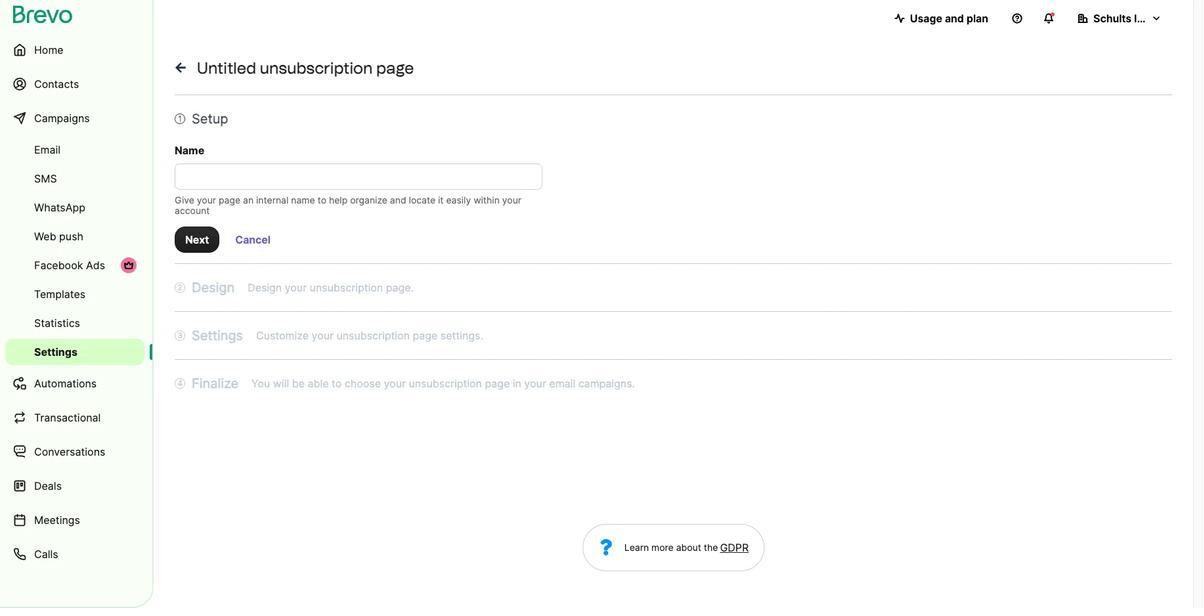 Task type: vqa. For each thing, say whether or not it's contained in the screenshot.
Settings
yes



Task type: locate. For each thing, give the bounding box(es) containing it.
web
[[34, 230, 56, 243]]

be
[[292, 377, 305, 390]]

it
[[438, 194, 444, 206]]

1 horizontal spatial and
[[945, 12, 964, 25]]

an
[[243, 194, 254, 206]]

you will be able to choose your unsubscription page in your email campaigns.
[[252, 377, 635, 390]]

3
[[177, 330, 182, 340]]

page inside give your page an internal name to help organize and locate it easily within your account
[[219, 194, 240, 206]]

email
[[34, 143, 60, 156]]

untitled unsubscription page
[[197, 58, 414, 78]]

settings down statistics
[[34, 346, 77, 359]]

page
[[376, 58, 414, 78], [219, 194, 240, 206], [413, 329, 438, 342], [485, 377, 510, 390]]

1 vertical spatial and
[[390, 194, 406, 206]]

None text field
[[175, 164, 543, 190]]

push
[[59, 230, 83, 243]]

to right able
[[332, 377, 342, 390]]

your
[[197, 194, 216, 206], [502, 194, 522, 206], [285, 281, 307, 294], [312, 329, 334, 342], [384, 377, 406, 390], [524, 377, 546, 390]]

give your page an internal name to help organize and locate it easily within your account
[[175, 194, 522, 216]]

facebook ads
[[34, 259, 105, 272]]

sms link
[[5, 166, 145, 192]]

1
[[178, 114, 182, 123]]

internal
[[256, 194, 289, 206]]

2
[[178, 282, 182, 292]]

account
[[175, 205, 210, 216]]

finalize
[[192, 376, 239, 391]]

templates link
[[5, 281, 145, 307]]

0 horizontal spatial to
[[318, 194, 326, 206]]

design for design
[[192, 280, 235, 296]]

1 horizontal spatial design
[[248, 281, 282, 294]]

sms
[[34, 172, 57, 185]]

usage
[[910, 12, 943, 25]]

next
[[185, 233, 209, 246]]

home
[[34, 43, 63, 56]]

1 horizontal spatial settings
[[192, 328, 243, 344]]

campaigns
[[34, 112, 90, 125]]

your right choose
[[384, 377, 406, 390]]

settings right the 3
[[192, 328, 243, 344]]

design right 2
[[192, 280, 235, 296]]

email
[[549, 377, 576, 390]]

facebook ads link
[[5, 252, 145, 279]]

the
[[704, 542, 718, 553]]

will
[[273, 377, 289, 390]]

settings
[[192, 328, 243, 344], [34, 346, 77, 359]]

campaigns.
[[578, 377, 635, 390]]

usage and plan
[[910, 12, 989, 25]]

and
[[945, 12, 964, 25], [390, 194, 406, 206]]

inc
[[1134, 12, 1150, 25]]

and left locate
[[390, 194, 406, 206]]

conversations
[[34, 445, 105, 458]]

calls
[[34, 548, 58, 561]]

0 horizontal spatial design
[[192, 280, 235, 296]]

to
[[318, 194, 326, 206], [332, 377, 342, 390]]

gdpr
[[720, 541, 749, 554]]

plan
[[967, 12, 989, 25]]

cancel
[[235, 233, 271, 246]]

0 vertical spatial settings
[[192, 328, 243, 344]]

0 horizontal spatial and
[[390, 194, 406, 206]]

and left plan
[[945, 12, 964, 25]]

next button
[[175, 227, 220, 253]]

templates
[[34, 288, 86, 301]]

calls link
[[5, 539, 145, 570]]

deals
[[34, 480, 62, 493]]

0 horizontal spatial settings
[[34, 346, 77, 359]]

easily
[[446, 194, 471, 206]]

0 vertical spatial to
[[318, 194, 326, 206]]

design
[[192, 280, 235, 296], [248, 281, 282, 294]]

1 vertical spatial to
[[332, 377, 342, 390]]

whatsapp link
[[5, 194, 145, 221]]

settings link
[[5, 339, 145, 365]]

name
[[175, 144, 204, 157]]

your right give
[[197, 194, 216, 206]]

unsubscription
[[260, 58, 373, 78], [310, 281, 383, 294], [337, 329, 410, 342], [409, 377, 482, 390]]

automations
[[34, 377, 97, 390]]

to left help at the top left of the page
[[318, 194, 326, 206]]

design for design your unsubscription page.
[[248, 281, 282, 294]]

campaigns link
[[5, 102, 145, 134]]

about
[[676, 542, 701, 553]]

learn more about the gdpr
[[625, 541, 749, 554]]

conversations link
[[5, 436, 145, 468]]

automations link
[[5, 368, 145, 399]]

design down cancel button
[[248, 281, 282, 294]]

help
[[329, 194, 348, 206]]

0 vertical spatial and
[[945, 12, 964, 25]]

1 vertical spatial settings
[[34, 346, 77, 359]]

and inside give your page an internal name to help organize and locate it easily within your account
[[390, 194, 406, 206]]



Task type: describe. For each thing, give the bounding box(es) containing it.
give
[[175, 194, 194, 206]]

your right within
[[502, 194, 522, 206]]

setup
[[192, 111, 228, 127]]

customize your unsubscription page settings.
[[256, 329, 483, 342]]

choose
[[345, 377, 381, 390]]

4
[[177, 378, 183, 388]]

schults inc button
[[1067, 5, 1173, 32]]

transactional link
[[5, 402, 145, 434]]

deals link
[[5, 470, 145, 502]]

organize
[[350, 194, 387, 206]]

email link
[[5, 137, 145, 163]]

learn
[[625, 542, 649, 553]]

more
[[652, 542, 674, 553]]

home link
[[5, 34, 145, 66]]

left___rvooi image
[[123, 260, 134, 271]]

usage and plan button
[[884, 5, 999, 32]]

meetings
[[34, 514, 80, 527]]

1 horizontal spatial to
[[332, 377, 342, 390]]

web push
[[34, 230, 83, 243]]

schults inc
[[1094, 12, 1150, 25]]

within
[[474, 194, 500, 206]]

settings.
[[441, 329, 483, 342]]

you
[[252, 377, 270, 390]]

to inside give your page an internal name to help organize and locate it easily within your account
[[318, 194, 326, 206]]

settings inside settings link
[[34, 346, 77, 359]]

ads
[[86, 259, 105, 272]]

facebook
[[34, 259, 83, 272]]

gdpr link
[[718, 540, 749, 556]]

design your unsubscription page.
[[248, 281, 414, 294]]

customize
[[256, 329, 309, 342]]

web push link
[[5, 223, 145, 250]]

schults
[[1094, 12, 1132, 25]]

name
[[291, 194, 315, 206]]

contacts link
[[5, 68, 145, 100]]

your right "customize"
[[312, 329, 334, 342]]

cancel button
[[225, 227, 281, 253]]

able
[[308, 377, 329, 390]]

meetings link
[[5, 504, 145, 536]]

untitled
[[197, 58, 256, 78]]

whatsapp
[[34, 201, 85, 214]]

transactional
[[34, 411, 101, 424]]

locate
[[409, 194, 436, 206]]

and inside usage and plan button
[[945, 12, 964, 25]]

statistics link
[[5, 310, 145, 336]]

page.
[[386, 281, 414, 294]]

statistics
[[34, 317, 80, 330]]

your right in
[[524, 377, 546, 390]]

your up "customize"
[[285, 281, 307, 294]]

in
[[513, 377, 522, 390]]

contacts
[[34, 78, 79, 91]]



